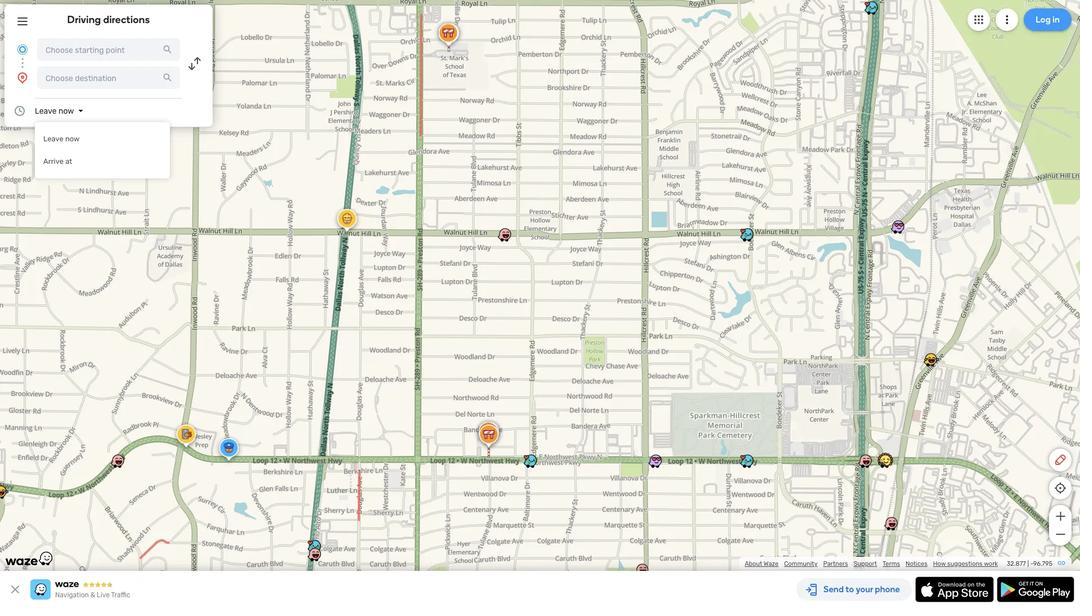 Task type: vqa. For each thing, say whether or not it's contained in the screenshot.
84.519
no



Task type: locate. For each thing, give the bounding box(es) containing it.
1 vertical spatial leave
[[43, 135, 63, 143]]

how suggestions work link
[[934, 560, 999, 567]]

current location image
[[16, 43, 29, 56]]

now up leave now option
[[59, 106, 74, 115]]

zoom in image
[[1054, 510, 1068, 523]]

directions
[[103, 14, 150, 26]]

community link
[[785, 560, 818, 567]]

how
[[934, 560, 947, 567]]

leave now right the clock icon
[[35, 106, 74, 115]]

live
[[97, 591, 110, 599]]

support
[[854, 560, 878, 567]]

link image
[[1058, 558, 1067, 567]]

driving directions
[[67, 14, 150, 26]]

0 vertical spatial leave now
[[35, 106, 74, 115]]

waze
[[764, 560, 779, 567]]

now up at
[[65, 135, 80, 143]]

zoom out image
[[1054, 528, 1068, 541]]

about waze community partners support terms notices how suggestions work
[[745, 560, 999, 567]]

arrive at option
[[35, 150, 170, 173]]

clock image
[[13, 104, 26, 118]]

navigation
[[55, 591, 89, 599]]

notices link
[[906, 560, 928, 567]]

driving
[[67, 14, 101, 26]]

x image
[[8, 583, 22, 596]]

support link
[[854, 560, 878, 567]]

1 vertical spatial now
[[65, 135, 80, 143]]

navigation & live traffic
[[55, 591, 130, 599]]

notices
[[906, 560, 928, 567]]

Choose starting point text field
[[37, 38, 180, 61]]

traffic
[[111, 591, 130, 599]]

leave now up arrive at
[[43, 135, 80, 143]]

at
[[65, 157, 72, 166]]

96.795
[[1034, 560, 1053, 567]]

leave up arrive
[[43, 135, 63, 143]]

32.877 | -96.795
[[1008, 560, 1053, 567]]

about waze link
[[745, 560, 779, 567]]

leave now
[[35, 106, 74, 115], [43, 135, 80, 143]]

-
[[1031, 560, 1034, 567]]

leave right the clock icon
[[35, 106, 57, 115]]

leave
[[35, 106, 57, 115], [43, 135, 63, 143]]

now
[[59, 106, 74, 115], [65, 135, 80, 143]]

&
[[91, 591, 95, 599]]

32.877
[[1008, 560, 1027, 567]]

1 vertical spatial leave now
[[43, 135, 80, 143]]

pencil image
[[1054, 453, 1068, 467]]

partners
[[824, 560, 849, 567]]



Task type: describe. For each thing, give the bounding box(es) containing it.
arrive at
[[43, 157, 72, 166]]

0 vertical spatial leave
[[35, 106, 57, 115]]

about
[[745, 560, 763, 567]]

arrive
[[43, 157, 64, 166]]

work
[[985, 560, 999, 567]]

location image
[[16, 71, 29, 84]]

Choose destination text field
[[37, 66, 180, 89]]

|
[[1028, 560, 1030, 567]]

partners link
[[824, 560, 849, 567]]

terms link
[[883, 560, 901, 567]]

suggestions
[[948, 560, 983, 567]]

leave now inside option
[[43, 135, 80, 143]]

community
[[785, 560, 818, 567]]

terms
[[883, 560, 901, 567]]

leave now option
[[35, 128, 170, 150]]

now inside leave now option
[[65, 135, 80, 143]]

0 vertical spatial now
[[59, 106, 74, 115]]

leave inside option
[[43, 135, 63, 143]]



